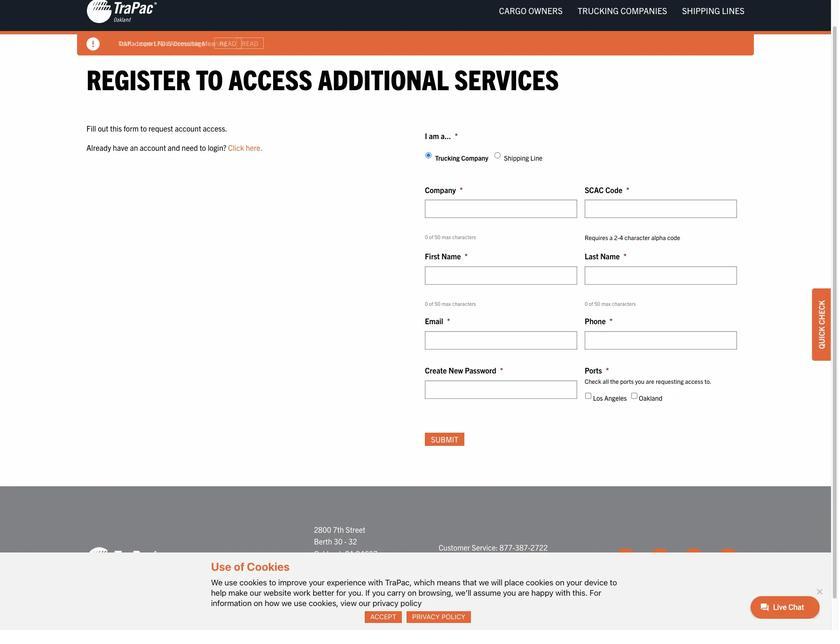 Task type: locate. For each thing, give the bounding box(es) containing it.
0 horizontal spatial name
[[442, 252, 461, 261]]

use down work
[[294, 599, 307, 609]]

privacy
[[373, 599, 399, 609]]

0 horizontal spatial shipping
[[504, 154, 529, 162]]

1 horizontal spatial with
[[556, 589, 571, 598]]

0 vertical spatial we
[[479, 579, 489, 588]]

trucking inside menu bar
[[578, 5, 619, 16]]

we
[[479, 579, 489, 588], [282, 599, 292, 609]]

2 vertical spatial on
[[254, 599, 263, 609]]

with left this.
[[556, 589, 571, 598]]

1 name from the left
[[442, 252, 461, 261]]

1 horizontal spatial you
[[503, 589, 516, 598]]

shipping right shipping line radio
[[504, 154, 529, 162]]

0 up first
[[425, 234, 428, 241]]

to up website at the left bottom of the page
[[269, 579, 276, 588]]

1 your from the left
[[309, 579, 325, 588]]

1 vertical spatial check
[[585, 378, 602, 386]]

i am a... *
[[425, 131, 458, 140]]

1 vertical spatial trucking
[[435, 154, 460, 162]]

0 horizontal spatial are
[[519, 589, 530, 598]]

1 horizontal spatial are
[[647, 378, 655, 386]]

trucking inside register to access additional services main content
[[435, 154, 460, 162]]

name right first
[[442, 252, 461, 261]]

information
[[211, 599, 252, 609]]

click here. link
[[228, 143, 263, 153]]

footer
[[0, 487, 832, 631]]

1 vertical spatial are
[[519, 589, 530, 598]]

Oakland checkbox
[[632, 393, 638, 400]]

max up email *
[[442, 301, 451, 307]]

a
[[610, 234, 613, 242]]

1 horizontal spatial your
[[567, 579, 583, 588]]

better
[[313, 589, 335, 598]]

*
[[455, 131, 458, 140], [460, 185, 463, 195], [627, 185, 630, 195], [465, 252, 468, 261], [624, 252, 627, 261], [447, 317, 451, 326], [610, 317, 613, 326], [500, 366, 504, 375], [606, 366, 610, 375]]

on left "device"
[[556, 579, 565, 588]]

50 up phone *
[[595, 301, 601, 307]]

-
[[133, 39, 135, 47], [345, 537, 347, 547]]

means
[[437, 579, 461, 588]]

50
[[435, 234, 441, 241], [435, 301, 441, 307], [595, 301, 601, 307]]

1 vertical spatial we
[[282, 599, 292, 609]]

use of cookies we use cookies to improve your experience with trapac, which means that we will place cookies on your device to help make our website work better for you. if you carry on browsing, we'll assume you are happy with this. for information on how we use cookies, view our privacy policy
[[211, 561, 618, 609]]

Los Angeles checkbox
[[586, 393, 592, 400]]

0 of 50 max characters
[[425, 234, 476, 241], [425, 301, 476, 307], [585, 301, 636, 307]]

we
[[211, 579, 223, 588]]

2 oakland image from the top
[[87, 547, 157, 574]]

characters for company *
[[453, 234, 476, 241]]

oakland inside register to access additional services main content
[[639, 394, 663, 403]]

max up phone *
[[602, 301, 611, 307]]

oakland up we
[[218, 555, 253, 565]]

of up phone
[[589, 301, 594, 307]]

trucking left companies
[[578, 5, 619, 16]]

0 vertical spatial shipping
[[683, 5, 721, 16]]

0 horizontal spatial cookies
[[240, 579, 267, 588]]

of up email
[[429, 301, 434, 307]]

0 vertical spatial trucking
[[578, 5, 619, 16]]

banner
[[0, 0, 839, 56]]

- inside 2800 7th street berth 30 - 32 oakland, ca 94607
[[345, 537, 347, 547]]

1 horizontal spatial we
[[479, 579, 489, 588]]

max up first name *
[[442, 234, 451, 241]]

quick check
[[818, 300, 827, 349]]

service:
[[472, 543, 498, 553]]

0 vertical spatial use
[[225, 579, 238, 588]]

trucking
[[578, 5, 619, 16], [435, 154, 460, 162]]

character
[[625, 234, 650, 242]]

0 horizontal spatial -
[[133, 39, 135, 47]]

name right last at the top of the page
[[601, 252, 620, 261]]

0 horizontal spatial on
[[254, 599, 263, 609]]

0 horizontal spatial oakland
[[218, 555, 253, 565]]

2800 7th street berth 30 - 32 oakland, ca 94607
[[314, 525, 378, 559]]

1 horizontal spatial our
[[359, 599, 371, 609]]

device
[[585, 579, 608, 588]]

0 for last name
[[585, 301, 588, 307]]

on up policy
[[408, 589, 417, 598]]

2 read from the left
[[242, 39, 259, 48]]

0 of 50 max characters up first name *
[[425, 234, 476, 241]]

code: up view
[[329, 586, 347, 595]]

0 of 50 max characters up email *
[[425, 301, 476, 307]]

street
[[346, 525, 366, 535]]

None text field
[[425, 200, 578, 218], [585, 200, 738, 218], [585, 267, 738, 285], [585, 332, 738, 350], [425, 200, 578, 218], [585, 200, 738, 218], [585, 267, 738, 285], [585, 332, 738, 350]]

use up make on the bottom of page
[[225, 579, 238, 588]]

1 vertical spatial company
[[425, 185, 456, 195]]

of right use
[[234, 561, 245, 574]]

cargo
[[499, 5, 527, 16]]

1 horizontal spatial shipping
[[683, 5, 721, 16]]

oakland
[[639, 394, 663, 403], [218, 555, 253, 565]]

1 vertical spatial shipping
[[504, 154, 529, 162]]

trapac.com lfd & demurrage
[[119, 39, 205, 47]]

check down ports
[[585, 378, 602, 386]]

of for company
[[429, 234, 434, 241]]

a...
[[441, 131, 451, 140]]

the
[[611, 378, 619, 386]]

0 up phone
[[585, 301, 588, 307]]

our right make on the bottom of page
[[250, 589, 262, 598]]

trucking right the trucking company "option"
[[435, 154, 460, 162]]

to right "device"
[[610, 579, 618, 588]]

we'll
[[456, 589, 472, 598]]

scac
[[585, 185, 604, 195]]

last
[[585, 252, 599, 261]]

None submit
[[425, 433, 465, 446]]

cargo owners link
[[492, 1, 571, 20]]

account right an
[[140, 143, 166, 153]]

check up the quick
[[818, 300, 827, 325]]

0 vertical spatial code:
[[334, 573, 352, 583]]

1 horizontal spatial company
[[462, 154, 489, 162]]

1 horizontal spatial -
[[345, 537, 347, 547]]

0 vertical spatial account
[[175, 124, 201, 133]]

lines
[[723, 5, 745, 16]]

* inside the ports * check all the ports you are requesting access to.
[[606, 366, 610, 375]]

shipping
[[683, 5, 721, 16], [504, 154, 529, 162]]

None text field
[[425, 267, 578, 285], [425, 332, 578, 350], [425, 267, 578, 285], [425, 332, 578, 350]]

* up all
[[606, 366, 610, 375]]

you right ports
[[636, 378, 645, 386]]

demurrage
[[173, 39, 205, 47]]

to right need
[[200, 143, 206, 153]]

- right oak
[[133, 39, 135, 47]]

read right demurrage
[[220, 39, 237, 48]]

0 up email
[[425, 301, 428, 307]]

2 horizontal spatial on
[[556, 579, 565, 588]]

read link right meaning
[[236, 38, 264, 49]]

1 read link from the left
[[214, 38, 242, 49]]

access
[[686, 378, 704, 386]]

code: up for
[[334, 573, 352, 583]]

need
[[182, 143, 198, 153]]

0 of 50 max characters up phone *
[[585, 301, 636, 307]]

oakland image
[[87, 0, 157, 24], [87, 547, 157, 574]]

menu bar
[[492, 1, 753, 20]]

shipping inside register to access additional services main content
[[504, 154, 529, 162]]

company left shipping line radio
[[462, 154, 489, 162]]

None password field
[[425, 381, 578, 399]]

already have an account and need to login? click here.
[[87, 143, 263, 153]]

0 vertical spatial oakland image
[[87, 0, 157, 24]]

0 vertical spatial are
[[647, 378, 655, 386]]

account up need
[[175, 124, 201, 133]]

0 vertical spatial oakland
[[639, 394, 663, 403]]

company *
[[425, 185, 463, 195]]

1 cookies from the left
[[240, 579, 267, 588]]

1 vertical spatial account
[[140, 143, 166, 153]]

0 vertical spatial check
[[818, 300, 827, 325]]

1 horizontal spatial check
[[818, 300, 827, 325]]

here.
[[246, 143, 263, 153]]

trucking for trucking companies
[[578, 5, 619, 16]]

use
[[225, 579, 238, 588], [294, 599, 307, 609]]

password
[[465, 366, 497, 375]]

1 vertical spatial -
[[345, 537, 347, 547]]

0 horizontal spatial account
[[140, 143, 166, 153]]

2 horizontal spatial you
[[636, 378, 645, 386]]

we down website at the left bottom of the page
[[282, 599, 292, 609]]

0 horizontal spatial you
[[372, 589, 385, 598]]

94607
[[356, 549, 378, 559]]

accept link
[[365, 612, 402, 624]]

access.
[[203, 124, 227, 133]]

of for last
[[589, 301, 594, 307]]

we up assume
[[479, 579, 489, 588]]

login?
[[208, 143, 227, 153]]

2 read link from the left
[[236, 38, 264, 49]]

our down if on the bottom of the page
[[359, 599, 371, 609]]

50 up email *
[[435, 301, 441, 307]]

you down place
[[503, 589, 516, 598]]

that
[[463, 579, 477, 588]]

you inside the ports * check all the ports you are requesting access to.
[[636, 378, 645, 386]]

1 vertical spatial our
[[359, 599, 371, 609]]

ca
[[345, 549, 354, 559]]

7th
[[333, 525, 344, 535]]

cookies up make on the bottom of page
[[240, 579, 267, 588]]

import
[[137, 39, 156, 47]]

1 horizontal spatial name
[[601, 252, 620, 261]]

1 vertical spatial use
[[294, 599, 307, 609]]

of for first
[[429, 301, 434, 307]]

0 horizontal spatial trucking
[[435, 154, 460, 162]]

oakland right oakland checkbox
[[639, 394, 663, 403]]

if
[[366, 589, 370, 598]]

with
[[368, 579, 383, 588], [556, 589, 571, 598]]

cookies
[[240, 579, 267, 588], [526, 579, 554, 588]]

0 horizontal spatial check
[[585, 378, 602, 386]]

your up this.
[[567, 579, 583, 588]]

with up if on the bottom of the page
[[368, 579, 383, 588]]

0 vertical spatial on
[[556, 579, 565, 588]]

name
[[442, 252, 461, 261], [601, 252, 620, 261]]

1 vertical spatial oakland image
[[87, 547, 157, 574]]

no image
[[815, 587, 825, 597]]

footer containing 2800 7th street
[[0, 487, 832, 631]]

1 horizontal spatial read
[[242, 39, 259, 48]]

0 horizontal spatial read
[[220, 39, 237, 48]]

menu bar containing cargo owners
[[492, 1, 753, 20]]

* down requires a 2-4 character alpha code
[[624, 252, 627, 261]]

* right email
[[447, 317, 451, 326]]

2 name from the left
[[601, 252, 620, 261]]

last name *
[[585, 252, 627, 261]]

are inside the ports * check all the ports you are requesting access to.
[[647, 378, 655, 386]]

30
[[334, 537, 343, 547]]

shipping left the lines
[[683, 5, 721, 16]]

1 vertical spatial code:
[[329, 586, 347, 595]]

50 up first
[[435, 234, 441, 241]]

on left how
[[254, 599, 263, 609]]

none password field inside register to access additional services main content
[[425, 381, 578, 399]]

0 horizontal spatial our
[[250, 589, 262, 598]]

* down trucking company
[[460, 185, 463, 195]]

0 horizontal spatial we
[[282, 599, 292, 609]]

are down place
[[519, 589, 530, 598]]

0 horizontal spatial your
[[309, 579, 325, 588]]

1 read from the left
[[220, 39, 237, 48]]

have
[[113, 143, 128, 153]]

are inside use of cookies we use cookies to improve your experience with trapac, which means that we will place cookies on your device to help make our website work better for you. if you carry on browsing, we'll assume you are happy with this. for information on how we use cookies, view our privacy policy
[[519, 589, 530, 598]]

shipping inside menu bar
[[683, 5, 721, 16]]

0 vertical spatial with
[[368, 579, 383, 588]]

read link right demurrage
[[214, 38, 242, 49]]

company down the trucking company "option"
[[425, 185, 456, 195]]

are left the requesting
[[647, 378, 655, 386]]

1 horizontal spatial account
[[175, 124, 201, 133]]

cookies up happy
[[526, 579, 554, 588]]

request
[[149, 124, 173, 133]]

to
[[196, 62, 223, 96], [141, 124, 147, 133], [200, 143, 206, 153], [269, 579, 276, 588], [610, 579, 618, 588]]

0 for company
[[425, 234, 428, 241]]

read right meaning
[[242, 39, 259, 48]]

you right if on the bottom of the page
[[372, 589, 385, 598]]

- right 30
[[345, 537, 347, 547]]

0 vertical spatial -
[[133, 39, 135, 47]]

max
[[442, 234, 451, 241], [442, 301, 451, 307], [602, 301, 611, 307]]

1 vertical spatial oakland
[[218, 555, 253, 565]]

oakland image inside footer
[[87, 547, 157, 574]]

1 horizontal spatial trucking
[[578, 5, 619, 16]]

1 horizontal spatial on
[[408, 589, 417, 598]]

cookies,
[[309, 599, 339, 609]]

code
[[668, 234, 681, 242]]

1 horizontal spatial cookies
[[526, 579, 554, 588]]

read link for oak - import not accessible meaning
[[236, 38, 264, 49]]

of up first
[[429, 234, 434, 241]]

experience
[[327, 579, 366, 588]]

your up better
[[309, 579, 325, 588]]

our
[[250, 589, 262, 598], [359, 599, 371, 609]]

1 horizontal spatial oakland
[[639, 394, 663, 403]]

0 vertical spatial our
[[250, 589, 262, 598]]

name for last name
[[601, 252, 620, 261]]



Task type: vqa. For each thing, say whether or not it's contained in the screenshot.
access.
yes



Task type: describe. For each thing, give the bounding box(es) containing it.
check inside the ports * check all the ports you are requesting access to.
[[585, 378, 602, 386]]

for
[[590, 589, 602, 598]]

berth
[[314, 537, 332, 547]]

* right "password"
[[500, 366, 504, 375]]

2722
[[531, 543, 548, 553]]

2811
[[349, 586, 366, 595]]

trucking companies link
[[571, 1, 675, 20]]

characters for first name *
[[453, 301, 476, 307]]

line
[[531, 154, 543, 162]]

privacy policy link
[[407, 612, 471, 624]]

am
[[429, 131, 439, 140]]

new
[[449, 366, 464, 375]]

read for oak - import not accessible meaning
[[242, 39, 259, 48]]

877-
[[500, 543, 516, 553]]

fill out this form to request account access.
[[87, 124, 227, 133]]

4
[[620, 234, 624, 242]]

shipping lines
[[683, 5, 745, 16]]

firms
[[314, 573, 333, 583]]

form
[[124, 124, 139, 133]]

2 your from the left
[[567, 579, 583, 588]]

this
[[110, 124, 122, 133]]

to down meaning
[[196, 62, 223, 96]]

to right form
[[141, 124, 147, 133]]

banner containing cargo owners
[[0, 0, 839, 56]]

trapac.com
[[119, 39, 152, 47]]

shipping for shipping lines
[[683, 5, 721, 16]]

ports
[[621, 378, 634, 386]]

50 for last
[[595, 301, 601, 307]]

first name *
[[425, 252, 468, 261]]

50 for first
[[435, 301, 441, 307]]

happy
[[532, 589, 554, 598]]

* right phone
[[610, 317, 613, 326]]

browsing,
[[419, 589, 454, 598]]

oakland,
[[314, 549, 343, 559]]

1 oakland image from the top
[[87, 0, 157, 24]]

requesting
[[656, 378, 684, 386]]

none submit inside register to access additional services main content
[[425, 433, 465, 446]]

firms code:  y549 port code:  2811
[[314, 573, 371, 595]]

code
[[606, 185, 623, 195]]

phone *
[[585, 317, 613, 326]]

and
[[168, 143, 180, 153]]

first
[[425, 252, 440, 261]]

companies
[[621, 5, 668, 16]]

los
[[594, 394, 603, 403]]

0 of 50 max characters for company
[[425, 234, 476, 241]]

0 horizontal spatial with
[[368, 579, 383, 588]]

create
[[425, 366, 447, 375]]

y549
[[354, 573, 371, 583]]

shipping line
[[504, 154, 543, 162]]

0 vertical spatial company
[[462, 154, 489, 162]]

view
[[341, 599, 357, 609]]

fill
[[87, 124, 96, 133]]

0 horizontal spatial company
[[425, 185, 456, 195]]

register to access additional services main content
[[77, 62, 755, 459]]

an
[[130, 143, 138, 153]]

quick
[[818, 327, 827, 349]]

quick check link
[[813, 289, 832, 361]]

website
[[264, 589, 292, 598]]

requires a 2-4 character alpha code
[[585, 234, 681, 242]]

customer service: 877-387-2722
[[439, 543, 548, 553]]

accept
[[371, 614, 397, 622]]

read link for trapac.com lfd & demurrage
[[214, 38, 242, 49]]

meaning
[[202, 39, 227, 47]]

which
[[414, 579, 435, 588]]

to.
[[705, 378, 712, 386]]

2800
[[314, 525, 332, 535]]

this.
[[573, 589, 588, 598]]

0 of 50 max characters for first name
[[425, 301, 476, 307]]

shipping lines link
[[675, 1, 753, 20]]

email
[[425, 317, 444, 326]]

check inside quick check link
[[818, 300, 827, 325]]

will
[[491, 579, 503, 588]]

already
[[87, 143, 111, 153]]

how
[[265, 599, 280, 609]]

email *
[[425, 317, 451, 326]]

privacy
[[413, 614, 440, 622]]

max for last
[[602, 301, 611, 307]]

i
[[425, 131, 428, 140]]

0 of 50 max characters for last name
[[585, 301, 636, 307]]

0 for first name
[[425, 301, 428, 307]]

&
[[167, 39, 172, 47]]

solid image
[[87, 38, 100, 51]]

angeles
[[605, 394, 627, 403]]

oak - import not accessible meaning
[[119, 39, 227, 47]]

lfd
[[154, 39, 166, 47]]

* right first
[[465, 252, 468, 261]]

owners
[[529, 5, 563, 16]]

accessible
[[170, 39, 201, 47]]

32
[[349, 537, 357, 547]]

trucking company
[[435, 154, 489, 162]]

name for first name
[[442, 252, 461, 261]]

customer
[[439, 543, 470, 553]]

Shipping Line radio
[[495, 153, 501, 159]]

place
[[505, 579, 524, 588]]

387-
[[515, 543, 531, 553]]

ports * check all the ports you are requesting access to.
[[585, 366, 712, 386]]

0 horizontal spatial use
[[225, 579, 238, 588]]

read for trapac.com lfd & demurrage
[[220, 39, 237, 48]]

characters for last name *
[[613, 301, 636, 307]]

shipping for shipping line
[[504, 154, 529, 162]]

click
[[228, 143, 244, 153]]

* right code
[[627, 185, 630, 195]]

port
[[314, 586, 328, 595]]

not
[[158, 39, 168, 47]]

los angeles
[[594, 394, 627, 403]]

2 cookies from the left
[[526, 579, 554, 588]]

1 horizontal spatial use
[[294, 599, 307, 609]]

max for company
[[442, 234, 451, 241]]

1 vertical spatial with
[[556, 589, 571, 598]]

trucking for trucking company
[[435, 154, 460, 162]]

Trucking Company radio
[[426, 153, 432, 159]]

out
[[98, 124, 108, 133]]

* right a...
[[455, 131, 458, 140]]

services
[[455, 62, 559, 96]]

of inside use of cookies we use cookies to improve your experience with trapac, which means that we will place cookies on your device to help make our website work better for you. if you carry on browsing, we'll assume you are happy with this. for information on how we use cookies, view our privacy policy
[[234, 561, 245, 574]]

50 for company
[[435, 234, 441, 241]]

trapac,
[[385, 579, 412, 588]]

all
[[603, 378, 609, 386]]

work
[[294, 589, 311, 598]]

use
[[211, 561, 232, 574]]

1 vertical spatial on
[[408, 589, 417, 598]]

ports
[[585, 366, 603, 375]]

max for first
[[442, 301, 451, 307]]



